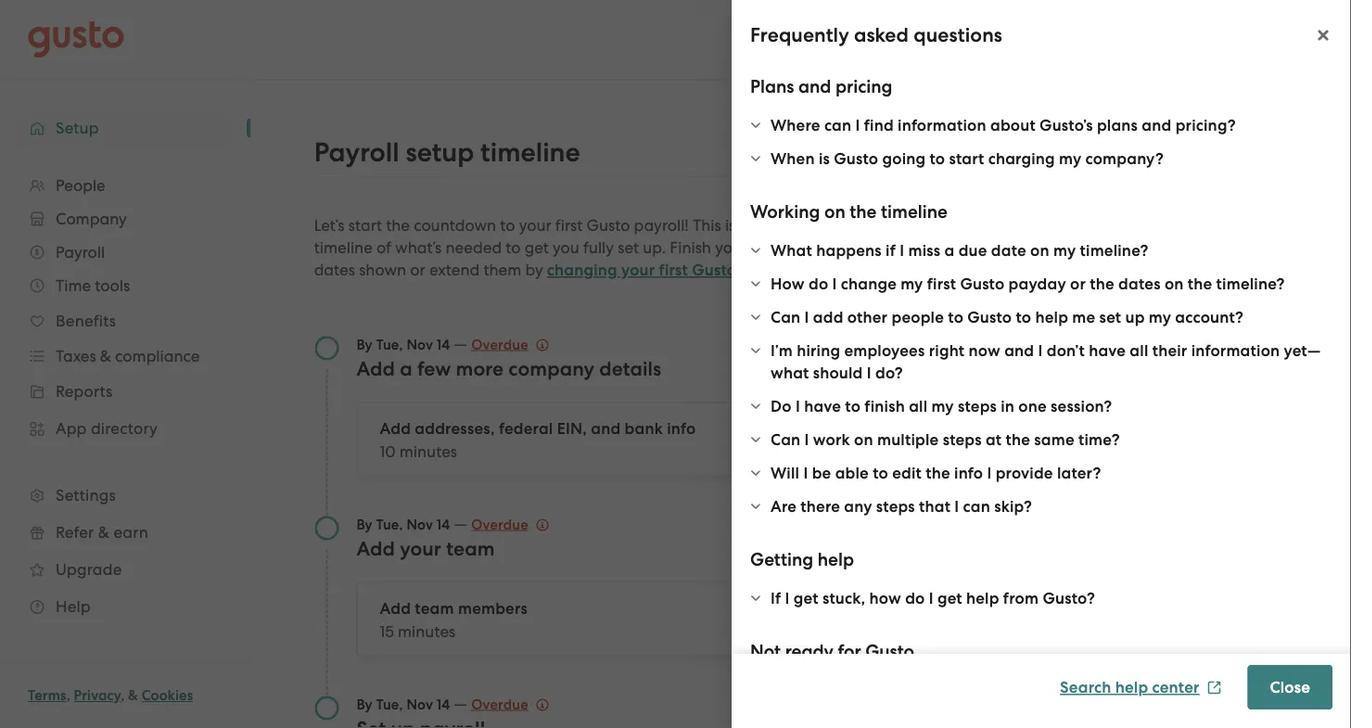 Task type: describe. For each thing, give the bounding box(es) containing it.
1 vertical spatial all
[[909, 396, 928, 415]]

to up right
[[948, 307, 964, 326]]

15
[[380, 622, 394, 640]]

estimated
[[763, 216, 836, 235]]

on down what to have ready at right
[[1165, 274, 1184, 293]]

tasks
[[751, 238, 788, 257]]

few
[[417, 357, 451, 380]]

14 for few
[[437, 336, 450, 353]]

is inside let's start the countdown to your first gusto payroll! this is an estimated timeline of what's needed to get you fully set up.
[[725, 216, 736, 235]]

add your team
[[356, 537, 495, 560]]

due inside finish your tasks by the due dates shown or extend them by
[[842, 238, 870, 257]]

search help center link
[[1060, 678, 1222, 697]]

frequently asked questions
[[750, 24, 1003, 47]]

about
[[990, 115, 1036, 134]]

and inside the i'm hiring employees right now and i don't have all their information yet— what should i do?
[[1005, 341, 1034, 360]]

the up account?
[[1188, 274, 1212, 293]]

to right the going
[[930, 149, 945, 168]]

2 , from the left
[[121, 687, 125, 704]]

for inside frequently asked questions dialog
[[838, 641, 861, 662]]

help
[[56, 597, 91, 616]]

terms link
[[28, 687, 66, 704]]

ein,
[[557, 419, 587, 438]]

upgrade
[[56, 560, 122, 579]]

now
[[969, 341, 1001, 360]]

my up people
[[901, 274, 923, 293]]

gusto down the find
[[834, 149, 878, 168]]

help left from
[[966, 588, 999, 607]]

3 overdue button from the top
[[471, 693, 549, 715]]

everything
[[1149, 290, 1227, 309]]

tue, for a
[[376, 336, 403, 353]]

center
[[1152, 678, 1200, 697]]

1 , from the left
[[66, 687, 70, 704]]

federal
[[499, 419, 553, 438]]

your inside let's start the countdown to your first gusto payroll! this is an estimated timeline of what's needed to get you fully set up.
[[519, 216, 551, 235]]

to down how do i change my first gusto payday or the dates on the timeline? at top right
[[1016, 307, 1032, 326]]

multiple
[[877, 430, 939, 449]]

set for can
[[1100, 307, 1121, 326]]

miss
[[908, 241, 941, 260]]

able
[[835, 463, 869, 482]]

info inside frequently asked questions dialog
[[954, 463, 983, 482]]

3 tue, from the top
[[376, 696, 403, 713]]

list containing benefits
[[0, 169, 250, 625]]

not
[[750, 641, 781, 662]]

reports
[[56, 382, 113, 401]]

other
[[847, 307, 888, 326]]

3 14 from the top
[[437, 696, 450, 713]]

add for add your team
[[356, 537, 395, 560]]

gusto down how
[[865, 641, 914, 662]]

do i have to finish all my steps in one session?
[[771, 396, 1112, 415]]

start inside frequently asked questions dialog
[[949, 149, 984, 168]]

gusto inside button
[[692, 261, 737, 280]]

refer & earn link
[[19, 516, 232, 549]]

to up download
[[1115, 236, 1132, 257]]

by tue, nov 14 — for your
[[356, 514, 471, 533]]

when is gusto going to start charging my company?
[[771, 149, 1164, 168]]

get inside download our handy checklist of everything you'll need to get set up for your first payroll.
[[1124, 313, 1149, 331]]

where can i find information about gusto's plans and pricing?
[[771, 115, 1236, 134]]

help left me
[[1035, 307, 1068, 326]]

do
[[771, 396, 792, 415]]

session?
[[1051, 396, 1112, 415]]

that
[[919, 497, 951, 516]]

getting
[[750, 549, 814, 570]]

frequently
[[750, 24, 849, 47]]

1 vertical spatial can
[[963, 497, 990, 516]]

help up stuck,
[[818, 549, 854, 570]]

team inside add team members 15 minutes
[[415, 599, 454, 618]]

find
[[864, 115, 894, 134]]

getting help
[[750, 549, 854, 570]]

and inside add addresses, federal ein, and bank info 10 minutes
[[591, 419, 621, 438]]

happens
[[816, 241, 882, 260]]

what for what to have ready
[[1064, 236, 1110, 257]]

download
[[1064, 268, 1140, 287]]

extend
[[429, 261, 480, 279]]

get started button
[[755, 421, 871, 458]]

0 vertical spatial can
[[824, 115, 852, 134]]

0 vertical spatial by
[[792, 238, 810, 257]]

needed
[[446, 238, 502, 257]]

how
[[869, 588, 901, 607]]

working on the timeline
[[750, 201, 948, 223]]

what for what happens if i miss a due date on my timeline?
[[771, 241, 812, 260]]

gusto inside let's start the countdown to your first gusto payroll! this is an estimated timeline of what's needed to get you fully set up.
[[587, 216, 630, 235]]

plans and pricing
[[750, 76, 892, 97]]

one
[[1019, 396, 1047, 415]]

the inside finish your tasks by the due dates shown or extend them by
[[814, 238, 838, 257]]

3 nov from the top
[[407, 696, 433, 713]]

company
[[509, 357, 595, 380]]

2 vertical spatial steps
[[876, 497, 915, 516]]

bank
[[625, 419, 663, 438]]

on right date
[[1030, 241, 1050, 260]]

information inside the i'm hiring employees right now and i don't have all their information yet— what should i do?
[[1191, 341, 1280, 360]]

earn
[[114, 523, 148, 542]]

tue, for your
[[376, 516, 403, 533]]

app
[[56, 419, 87, 438]]

search help center
[[1060, 678, 1200, 697]]

time?
[[1079, 430, 1120, 449]]

in
[[1001, 396, 1015, 415]]

1 horizontal spatial timeline?
[[1216, 274, 1285, 293]]

to left finish
[[845, 396, 861, 415]]

1 vertical spatial steps
[[943, 430, 982, 449]]

to up the needed
[[500, 216, 515, 235]]

have inside the i'm hiring employees right now and i don't have all their information yet— what should i do?
[[1089, 341, 1126, 360]]

terms , privacy , & cookies
[[28, 687, 193, 704]]

is inside frequently asked questions dialog
[[819, 149, 830, 168]]

be
[[812, 463, 831, 482]]

what
[[771, 363, 809, 382]]

details
[[599, 357, 662, 380]]

countdown
[[414, 216, 496, 235]]

get right if
[[794, 588, 819, 607]]

overdue button for team
[[471, 513, 549, 536]]

working
[[750, 201, 820, 223]]

0 horizontal spatial timeline?
[[1080, 241, 1149, 260]]

account?
[[1175, 307, 1244, 326]]

benefits link
[[19, 304, 232, 338]]

how
[[771, 274, 805, 293]]

by tue, nov 14 — for a
[[356, 334, 471, 353]]

let's
[[314, 216, 345, 235]]

payroll!
[[634, 216, 689, 235]]

0 vertical spatial timeline
[[480, 136, 580, 168]]

gusto's
[[1040, 115, 1093, 134]]

will
[[771, 463, 800, 482]]

finish
[[670, 238, 711, 257]]

let's start the countdown to your first gusto payroll! this is an estimated timeline of what's needed to get you fully set up.
[[314, 216, 836, 257]]

more
[[456, 357, 504, 380]]

start inside let's start the countdown to your first gusto payroll! this is an estimated timeline of what's needed to get you fully set up.
[[348, 216, 382, 235]]

what's
[[395, 238, 442, 257]]

the inside let's start the countdown to your first gusto payroll! this is an estimated timeline of what's needed to get you fully set up.
[[386, 216, 410, 235]]

your for first
[[621, 261, 655, 280]]

charging
[[988, 149, 1055, 168]]

settings
[[56, 486, 116, 505]]

the up happens
[[850, 201, 877, 223]]

started
[[802, 429, 856, 448]]

my up their
[[1149, 307, 1171, 326]]

dates inside frequently asked questions dialog
[[1119, 274, 1161, 293]]



Task type: locate. For each thing, give the bounding box(es) containing it.
by tue, nov 14 — up "few"
[[356, 334, 471, 353]]

0 horizontal spatial of
[[377, 238, 391, 257]]

hiring
[[797, 341, 840, 360]]

on up happens
[[824, 201, 846, 223]]

2 horizontal spatial set
[[1153, 313, 1174, 331]]

my up payday
[[1054, 241, 1076, 260]]

fully
[[583, 238, 614, 257]]

of inside let's start the countdown to your first gusto payroll! this is an estimated timeline of what's needed to get you fully set up.
[[377, 238, 391, 257]]

0 vertical spatial all
[[1130, 341, 1149, 360]]

if
[[771, 588, 781, 607]]

2 vertical spatial nov
[[407, 696, 433, 713]]

to left edit
[[873, 463, 888, 482]]

information up when is gusto going to start charging my company?
[[898, 115, 987, 134]]

add addresses, federal ein, and bank info 10 minutes
[[380, 419, 696, 460]]

gusto up fully
[[587, 216, 630, 235]]

0 vertical spatial a
[[945, 241, 955, 260]]

or for payday
[[1070, 274, 1086, 293]]

minutes inside add team members 15 minutes
[[398, 622, 456, 640]]

payroll.
[[1096, 335, 1150, 353]]

and
[[798, 76, 831, 97], [1142, 115, 1172, 134], [1005, 341, 1034, 360], [591, 419, 621, 438]]

0 vertical spatial for
[[1201, 313, 1221, 331]]

0 vertical spatial by tue, nov 14 —
[[356, 334, 471, 353]]

0 horizontal spatial is
[[725, 216, 736, 235]]

for inside download our handy checklist of everything you'll need to get set up for your first payroll.
[[1201, 313, 1221, 331]]

1 14 from the top
[[437, 336, 450, 353]]

2 tue, from the top
[[376, 516, 403, 533]]

the right at
[[1006, 430, 1030, 449]]

due left date
[[959, 241, 987, 260]]

your down an
[[715, 238, 748, 257]]

0 horizontal spatial ,
[[66, 687, 70, 704]]

0 vertical spatial ready
[[1181, 236, 1230, 257]]

set inside let's start the countdown to your first gusto payroll! this is an estimated timeline of what's needed to get you fully set up.
[[618, 238, 639, 257]]

2 overdue button from the top
[[471, 513, 549, 536]]

1 by from the top
[[356, 336, 373, 353]]

your for tasks
[[715, 238, 748, 257]]

14
[[437, 336, 450, 353], [437, 516, 450, 533], [437, 696, 450, 713]]

—
[[454, 334, 467, 353], [454, 514, 467, 533], [454, 694, 467, 713]]

1 vertical spatial for
[[838, 641, 861, 662]]

employees
[[844, 341, 925, 360]]

up for for
[[1178, 313, 1197, 331]]

what happens if i miss a due date on my timeline?
[[771, 241, 1149, 260]]

2 vertical spatial by
[[356, 696, 373, 713]]

1 horizontal spatial a
[[945, 241, 955, 260]]

your down you'll
[[1225, 313, 1257, 331]]

at
[[986, 430, 1002, 449]]

to
[[930, 149, 945, 168], [500, 216, 515, 235], [1115, 236, 1132, 257], [506, 238, 521, 257], [948, 307, 964, 326], [1016, 307, 1032, 326], [1106, 313, 1121, 331], [845, 396, 861, 415], [873, 463, 888, 482]]

1 vertical spatial by tue, nov 14 —
[[356, 514, 471, 533]]

gusto up "now"
[[968, 307, 1012, 326]]

have up "started"
[[804, 396, 841, 415]]

where
[[771, 115, 820, 134]]

payday.
[[741, 261, 802, 280]]

1 horizontal spatial information
[[1191, 341, 1280, 360]]

first down finish at the top of page
[[659, 261, 688, 280]]

up inside download our handy checklist of everything you'll need to get set up for your first payroll.
[[1178, 313, 1197, 331]]

0 vertical spatial overdue
[[471, 336, 528, 353]]

set inside frequently asked questions dialog
[[1100, 307, 1121, 326]]

0 vertical spatial overdue button
[[471, 333, 549, 356]]

0 vertical spatial team
[[446, 537, 495, 560]]

if i get stuck, how do i get help from gusto?
[[771, 588, 1095, 607]]

timeline down let's
[[314, 238, 373, 257]]

have for do i have to finish all my steps in one session?
[[804, 396, 841, 415]]

1 vertical spatial 14
[[437, 516, 450, 533]]

start right let's
[[348, 216, 382, 235]]

nov up add your team
[[407, 516, 433, 533]]

1 vertical spatial have
[[1089, 341, 1126, 360]]

1 horizontal spatial do
[[905, 588, 925, 607]]

ready inside frequently asked questions dialog
[[785, 641, 834, 662]]

0 horizontal spatial set
[[618, 238, 639, 257]]

on right the work
[[854, 430, 873, 449]]

add for add addresses, federal ein, and bank info 10 minutes
[[380, 419, 411, 438]]

can for can i work on multiple steps at the same time?
[[771, 430, 801, 449]]

can for can i add other people to gusto to help me set up my account?
[[771, 307, 801, 326]]

up down the everything
[[1178, 313, 1197, 331]]

a inside dialog
[[945, 241, 955, 260]]

overdue button for few
[[471, 333, 549, 356]]

0 vertical spatial steps
[[958, 396, 997, 415]]

2 by from the top
[[356, 516, 373, 533]]

1 vertical spatial do
[[905, 588, 925, 607]]

to inside download our handy checklist of everything you'll need to get set up for your first payroll.
[[1106, 313, 1121, 331]]

1 vertical spatial by
[[356, 516, 373, 533]]

1 overdue from the top
[[471, 336, 528, 353]]

start down where can i find information about gusto's plans and pricing?
[[949, 149, 984, 168]]

1 — from the top
[[454, 334, 467, 353]]

2 horizontal spatial timeline
[[881, 201, 948, 223]]

a left "few"
[[400, 357, 412, 380]]

what down estimated
[[771, 241, 812, 260]]

by tue, nov 14 — down '15'
[[356, 694, 471, 713]]

overdue
[[471, 336, 528, 353], [471, 516, 528, 533], [471, 696, 528, 713]]

1 vertical spatial nov
[[407, 516, 433, 533]]

ready
[[1181, 236, 1230, 257], [785, 641, 834, 662]]

get inside let's start the countdown to your first gusto payroll! this is an estimated timeline of what's needed to get you fully set up.
[[525, 238, 549, 257]]

are there any steps that i can skip?
[[771, 497, 1032, 516]]

add inside add addresses, federal ein, and bank info 10 minutes
[[380, 419, 411, 438]]

all right finish
[[909, 396, 928, 415]]

pricing
[[836, 76, 892, 97]]

1 vertical spatial is
[[725, 216, 736, 235]]

upgrade link
[[19, 553, 232, 586]]

0 vertical spatial information
[[898, 115, 987, 134]]

2 vertical spatial —
[[454, 694, 467, 713]]

gusto
[[834, 149, 878, 168], [587, 216, 630, 235], [692, 261, 737, 280], [960, 274, 1005, 293], [968, 307, 1012, 326], [865, 641, 914, 662]]

, left 'cookies'
[[121, 687, 125, 704]]

2 by tue, nov 14 — from the top
[[356, 514, 471, 533]]

minutes right '15'
[[398, 622, 456, 640]]

terms
[[28, 687, 66, 704]]

0 horizontal spatial information
[[898, 115, 987, 134]]

there
[[801, 497, 840, 516]]

1 vertical spatial minutes
[[398, 622, 456, 640]]

first up you
[[555, 216, 583, 235]]

info right bank
[[667, 419, 696, 438]]

get up payroll.
[[1124, 313, 1149, 331]]

questions
[[914, 24, 1003, 47]]

do
[[809, 274, 828, 293], [905, 588, 925, 607]]

2 vertical spatial tue,
[[376, 696, 403, 713]]

dates down what to have ready at right
[[1119, 274, 1161, 293]]

if
[[886, 241, 896, 260]]

add for add team members 15 minutes
[[380, 599, 411, 618]]

by tue, nov 14 — up add your team
[[356, 514, 471, 533]]

1 horizontal spatial or
[[1070, 274, 1086, 293]]

have for what to have ready
[[1136, 236, 1177, 257]]

your up add team members 15 minutes
[[400, 537, 441, 560]]

first inside button
[[659, 261, 688, 280]]

2 can from the top
[[771, 430, 801, 449]]

the up the what's
[[386, 216, 410, 235]]

1 horizontal spatial timeline
[[480, 136, 580, 168]]

1 horizontal spatial dates
[[1119, 274, 1161, 293]]

dates down let's
[[314, 261, 355, 279]]

add team members 15 minutes
[[380, 599, 528, 640]]

dates inside finish your tasks by the due dates shown or extend them by
[[314, 261, 355, 279]]

,
[[66, 687, 70, 704], [121, 687, 125, 704]]

refer
[[56, 523, 94, 542]]

home image
[[28, 21, 124, 58]]

2 vertical spatial timeline
[[314, 238, 373, 257]]

their
[[1152, 341, 1187, 360]]

when
[[771, 149, 815, 168]]

close
[[1270, 677, 1310, 696]]

1 horizontal spatial for
[[1201, 313, 1221, 331]]

first down need
[[1064, 335, 1092, 353]]

1 vertical spatial a
[[400, 357, 412, 380]]

& left earn
[[98, 523, 109, 542]]

timeline inside frequently asked questions dialog
[[881, 201, 948, 223]]

will i be able to edit the info i provide later?
[[771, 463, 1101, 482]]

same
[[1034, 430, 1075, 449]]

team up members
[[446, 537, 495, 560]]

from
[[1003, 588, 1039, 607]]

0 horizontal spatial can
[[824, 115, 852, 134]]

3 by tue, nov 14 — from the top
[[356, 694, 471, 713]]

timeline inside let's start the countdown to your first gusto payroll! this is an estimated timeline of what's needed to get you fully set up.
[[314, 238, 373, 257]]

— down add team members 15 minutes
[[454, 694, 467, 713]]

0 vertical spatial &
[[98, 523, 109, 542]]

app directory link
[[19, 412, 232, 445]]

0 vertical spatial can
[[771, 307, 801, 326]]

0 horizontal spatial or
[[410, 261, 425, 279]]

14 up "few"
[[437, 336, 450, 353]]

first
[[555, 216, 583, 235], [659, 261, 688, 280], [927, 274, 956, 293], [1064, 335, 1092, 353]]

get right how
[[938, 588, 962, 607]]

of inside download our handy checklist of everything you'll need to get set up for your first payroll.
[[1130, 290, 1145, 309]]

3 by from the top
[[356, 696, 373, 713]]

information
[[898, 115, 987, 134], [1191, 341, 1280, 360]]

work
[[813, 430, 850, 449]]

1 vertical spatial ready
[[785, 641, 834, 662]]

list
[[0, 169, 250, 625]]

nov down add team members 15 minutes
[[407, 696, 433, 713]]

1 horizontal spatial all
[[1130, 341, 1149, 360]]

payroll setup timeline
[[314, 136, 580, 168]]

set inside download our handy checklist of everything you'll need to get set up for your first payroll.
[[1153, 313, 1174, 331]]

for
[[1201, 313, 1221, 331], [838, 641, 861, 662]]

them
[[484, 261, 521, 279]]

a
[[945, 241, 955, 260], [400, 357, 412, 380]]

— up add your team
[[454, 514, 467, 533]]

account menu element
[[993, 0, 1323, 79]]

1 horizontal spatial up
[[1178, 313, 1197, 331]]

1 tue, from the top
[[376, 336, 403, 353]]

by for add your team
[[356, 516, 373, 533]]

1 horizontal spatial due
[[959, 241, 987, 260]]

have
[[1136, 236, 1177, 257], [1089, 341, 1126, 360], [804, 396, 841, 415]]

to up the them
[[506, 238, 521, 257]]

are
[[771, 497, 797, 516]]

going
[[882, 149, 926, 168]]

0 vertical spatial have
[[1136, 236, 1177, 257]]

2 nov from the top
[[407, 516, 433, 533]]

by for add a few more company details
[[356, 336, 373, 353]]

add inside add team members 15 minutes
[[380, 599, 411, 618]]

or inside finish your tasks by the due dates shown or extend them by
[[410, 261, 425, 279]]

handy
[[1172, 268, 1219, 287]]

2 — from the top
[[454, 514, 467, 533]]

1 vertical spatial by
[[525, 261, 543, 279]]

by down estimated
[[792, 238, 810, 257]]

information down account?
[[1191, 341, 1280, 360]]

finish
[[865, 396, 905, 415]]

changing your first gusto payday. button
[[547, 259, 802, 281]]

0 vertical spatial start
[[949, 149, 984, 168]]

1 vertical spatial —
[[454, 514, 467, 533]]

of up shown
[[377, 238, 391, 257]]

your up the them
[[519, 216, 551, 235]]

the up me
[[1090, 274, 1115, 293]]

1 horizontal spatial ready
[[1181, 236, 1230, 257]]

asked
[[854, 24, 909, 47]]

ready up 'handy'
[[1181, 236, 1230, 257]]

get left you
[[525, 238, 549, 257]]

up for my
[[1125, 307, 1145, 326]]

timeline? up download
[[1080, 241, 1149, 260]]

add for add a few more company details
[[356, 357, 395, 380]]

by right the them
[[525, 261, 543, 279]]

do right 'how'
[[809, 274, 828, 293]]

tue, down shown
[[376, 336, 403, 353]]

of down our
[[1130, 290, 1145, 309]]

timeline? up account?
[[1216, 274, 1285, 293]]

0 vertical spatial info
[[667, 419, 696, 438]]

0 horizontal spatial dates
[[314, 261, 355, 279]]

0 horizontal spatial start
[[348, 216, 382, 235]]

up inside frequently asked questions dialog
[[1125, 307, 1145, 326]]

0 vertical spatial timeline?
[[1080, 241, 1149, 260]]

1 vertical spatial tue,
[[376, 516, 403, 533]]

2 vertical spatial overdue button
[[471, 693, 549, 715]]

1 vertical spatial &
[[128, 687, 138, 704]]

all left their
[[1130, 341, 1149, 360]]

1 horizontal spatial ,
[[121, 687, 125, 704]]

up
[[1125, 307, 1145, 326], [1178, 313, 1197, 331]]

for down the everything
[[1201, 313, 1221, 331]]

0 horizontal spatial a
[[400, 357, 412, 380]]

first inside download our handy checklist of everything you'll need to get set up for your first payroll.
[[1064, 335, 1092, 353]]

a right miss
[[945, 241, 955, 260]]

due inside frequently asked questions dialog
[[959, 241, 987, 260]]

1 nov from the top
[[407, 336, 433, 353]]

14 up add your team
[[437, 516, 450, 533]]

, left privacy link
[[66, 687, 70, 704]]

can i work on multiple steps at the same time?
[[771, 430, 1120, 449]]

1 horizontal spatial is
[[819, 149, 830, 168]]

tue, down '15'
[[376, 696, 403, 713]]

3 overdue from the top
[[471, 696, 528, 713]]

addresses,
[[415, 419, 495, 438]]

1 vertical spatial overdue
[[471, 516, 528, 533]]

setup link
[[19, 111, 232, 145]]

first inside frequently asked questions dialog
[[927, 274, 956, 293]]

1 horizontal spatial by
[[792, 238, 810, 257]]

0 horizontal spatial do
[[809, 274, 828, 293]]

the right edit
[[926, 463, 950, 482]]

0 horizontal spatial ready
[[785, 641, 834, 662]]

nov for a
[[407, 336, 433, 353]]

your inside download our handy checklist of everything you'll need to get set up for your first payroll.
[[1225, 313, 1257, 331]]

or down the what's
[[410, 261, 425, 279]]

& inside list
[[98, 523, 109, 542]]

team left members
[[415, 599, 454, 618]]

what
[[1064, 236, 1110, 257], [771, 241, 812, 260]]

set for download
[[1153, 313, 1174, 331]]

or inside frequently asked questions dialog
[[1070, 274, 1086, 293]]

1 horizontal spatial &
[[128, 687, 138, 704]]

what inside frequently asked questions dialog
[[771, 241, 812, 260]]

app directory
[[56, 419, 158, 438]]

my down gusto's
[[1059, 149, 1082, 168]]

all
[[1130, 341, 1149, 360], [909, 396, 928, 415]]

help left center
[[1115, 678, 1148, 697]]

2 14 from the top
[[437, 516, 450, 533]]

1 horizontal spatial of
[[1130, 290, 1145, 309]]

or up me
[[1070, 274, 1086, 293]]

help link
[[19, 590, 232, 623]]

add a few more company details
[[356, 357, 662, 380]]

timeline right setup
[[480, 136, 580, 168]]

info inside add addresses, federal ein, and bank info 10 minutes
[[667, 419, 696, 438]]

2 vertical spatial by tue, nov 14 —
[[356, 694, 471, 713]]

should
[[813, 363, 863, 382]]

up up payroll.
[[1125, 307, 1145, 326]]

minutes inside add addresses, federal ein, and bank info 10 minutes
[[400, 442, 457, 460]]

timeline up miss
[[881, 201, 948, 223]]

3 — from the top
[[454, 694, 467, 713]]

gusto down the what happens if i miss a due date on my timeline? on the right top of the page
[[960, 274, 1005, 293]]

1 vertical spatial overdue button
[[471, 513, 549, 536]]

0 horizontal spatial for
[[838, 641, 861, 662]]

1 can from the top
[[771, 307, 801, 326]]

overdue for few
[[471, 336, 528, 353]]

2 horizontal spatial have
[[1136, 236, 1177, 257]]

info down can i work on multiple steps at the same time?
[[954, 463, 983, 482]]

nov up "few"
[[407, 336, 433, 353]]

frequently asked questions dialog
[[732, 0, 1351, 728]]

what up download
[[1064, 236, 1110, 257]]

0 horizontal spatial up
[[1125, 307, 1145, 326]]

1 vertical spatial information
[[1191, 341, 1280, 360]]

0 vertical spatial nov
[[407, 336, 433, 353]]

0 horizontal spatial by
[[525, 261, 543, 279]]

can up "will" on the bottom right of the page
[[771, 430, 801, 449]]

1 horizontal spatial can
[[963, 497, 990, 516]]

all inside the i'm hiring employees right now and i don't have all their information yet— what should i do?
[[1130, 341, 1149, 360]]

2 vertical spatial 14
[[437, 696, 450, 713]]

my
[[1059, 149, 1082, 168], [1054, 241, 1076, 260], [901, 274, 923, 293], [1149, 307, 1171, 326], [932, 396, 954, 415]]

1 horizontal spatial info
[[954, 463, 983, 482]]

tue, up add your team
[[376, 516, 403, 533]]

0 horizontal spatial info
[[667, 419, 696, 438]]

add
[[813, 307, 844, 326]]

add
[[356, 357, 395, 380], [380, 419, 411, 438], [356, 537, 395, 560], [380, 599, 411, 618]]

— for few
[[454, 334, 467, 353]]

changing your first gusto payday.
[[547, 261, 802, 280]]

gusto down finish at the top of page
[[692, 261, 737, 280]]

first inside let's start the countdown to your first gusto payroll! this is an estimated timeline of what's needed to get you fully set up.
[[555, 216, 583, 235]]

ready right not on the bottom
[[785, 641, 834, 662]]

1 vertical spatial start
[[348, 216, 382, 235]]

14 for team
[[437, 516, 450, 533]]

you'll
[[1230, 290, 1268, 309]]

1 horizontal spatial have
[[1089, 341, 1126, 360]]

right
[[929, 341, 965, 360]]

do right how
[[905, 588, 925, 607]]

2 overdue from the top
[[471, 516, 528, 533]]

how do i change my first gusto payday or the dates on the timeline?
[[771, 274, 1285, 293]]

close button
[[1248, 665, 1333, 709]]

1 overdue button from the top
[[471, 333, 549, 356]]

1 vertical spatial team
[[415, 599, 454, 618]]

0 horizontal spatial timeline
[[314, 238, 373, 257]]

steps left at
[[943, 430, 982, 449]]

minutes
[[400, 442, 457, 460], [398, 622, 456, 640]]

your down up. on the left top of page
[[621, 261, 655, 280]]

is right the when
[[819, 149, 830, 168]]

nov for your
[[407, 516, 433, 533]]

gusto navigation element
[[0, 80, 250, 655]]

stuck,
[[823, 588, 865, 607]]

& left 'cookies'
[[128, 687, 138, 704]]

later?
[[1057, 463, 1101, 482]]

0 horizontal spatial &
[[98, 523, 109, 542]]

can left the find
[[824, 115, 852, 134]]

— up more
[[454, 334, 467, 353]]

— for team
[[454, 514, 467, 533]]

0 horizontal spatial what
[[771, 241, 812, 260]]

0 vertical spatial 14
[[437, 336, 450, 353]]

or for shown
[[410, 261, 425, 279]]

up.
[[643, 238, 666, 257]]

1 vertical spatial of
[[1130, 290, 1145, 309]]

your inside finish your tasks by the due dates shown or extend them by
[[715, 238, 748, 257]]

don't
[[1047, 341, 1085, 360]]

the down estimated
[[814, 238, 838, 257]]

0 horizontal spatial all
[[909, 396, 928, 415]]

by tue, nov 14 —
[[356, 334, 471, 353], [356, 514, 471, 533], [356, 694, 471, 713]]

your inside button
[[621, 261, 655, 280]]

setup
[[56, 119, 99, 137]]

download our handy checklist of everything you'll need to get set up for your first payroll.
[[1064, 268, 1268, 353]]

my up can i work on multiple steps at the same time?
[[932, 396, 954, 415]]

can down 'how'
[[771, 307, 801, 326]]

1 vertical spatial timeline?
[[1216, 274, 1285, 293]]

your for team
[[400, 537, 441, 560]]

1 by tue, nov 14 — from the top
[[356, 334, 471, 353]]

2 vertical spatial have
[[804, 396, 841, 415]]

0 horizontal spatial have
[[804, 396, 841, 415]]

overdue for team
[[471, 516, 528, 533]]

by
[[356, 336, 373, 353], [356, 516, 373, 533], [356, 696, 373, 713]]

the
[[850, 201, 877, 223], [386, 216, 410, 235], [814, 238, 838, 257], [1090, 274, 1115, 293], [1188, 274, 1212, 293], [1006, 430, 1030, 449], [926, 463, 950, 482]]

1 horizontal spatial set
[[1100, 307, 1121, 326]]



Task type: vqa. For each thing, say whether or not it's contained in the screenshot.
Team Members to the bottom
no



